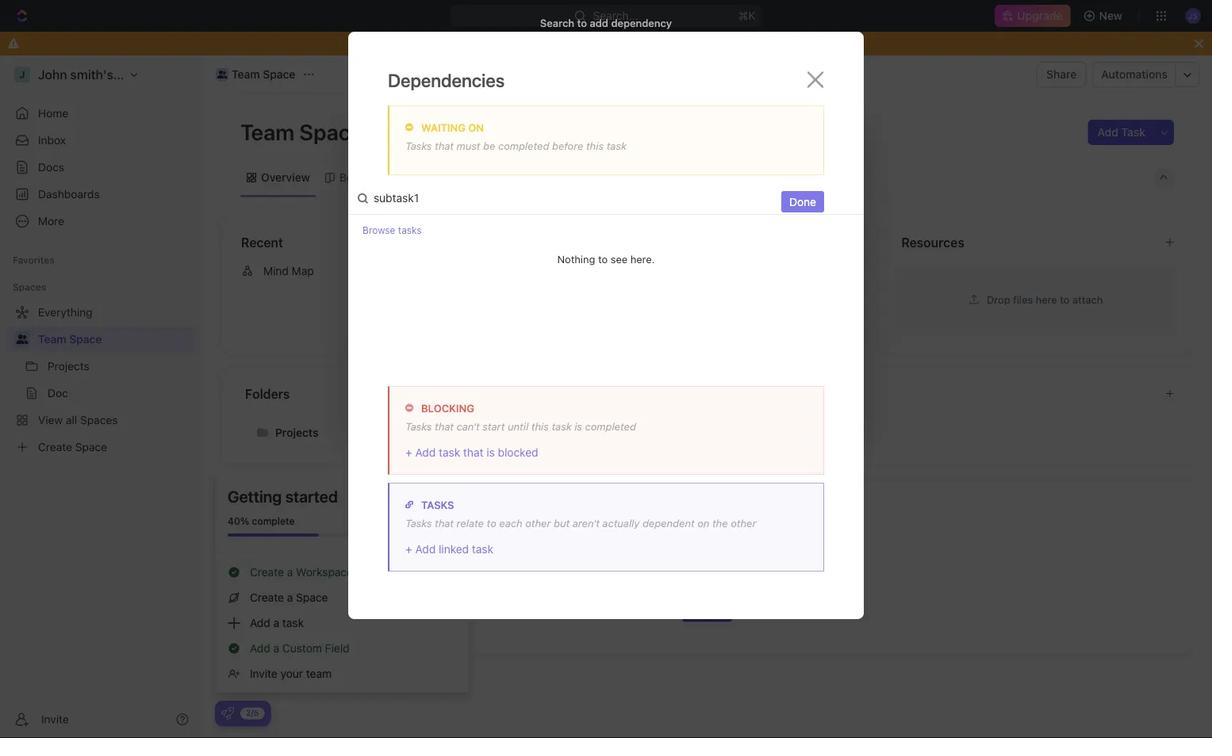 Task type: locate. For each thing, give the bounding box(es) containing it.
0 horizontal spatial is
[[487, 446, 495, 459]]

tasks
[[398, 225, 422, 236]]

create for create a space
[[250, 591, 284, 605]]

add
[[1098, 126, 1119, 139], [415, 446, 436, 459], [415, 543, 436, 556], [688, 607, 707, 618], [250, 617, 270, 630], [250, 642, 270, 655]]

reminder
[[455, 124, 505, 137]]

that left relate at the bottom left of page
[[435, 517, 454, 529]]

0 vertical spatial this
[[755, 37, 774, 50]]

to left each
[[487, 517, 496, 529]]

0 vertical spatial user group image
[[217, 71, 227, 79]]

waiting on
[[421, 121, 484, 133]]

add down 'add a task' in the bottom left of the page
[[250, 642, 270, 655]]

browser
[[557, 37, 600, 50]]

0 horizontal spatial user group image
[[16, 335, 28, 344]]

1 vertical spatial this
[[586, 140, 604, 152]]

1 other from the left
[[525, 517, 551, 529]]

⌘k
[[738, 9, 756, 22]]

other left "but"
[[525, 517, 551, 529]]

a
[[287, 566, 293, 579], [287, 591, 293, 605], [273, 617, 279, 630], [273, 642, 279, 655]]

2/5
[[246, 709, 259, 718]]

add
[[590, 17, 608, 29]]

started
[[285, 487, 338, 506]]

create task
[[750, 399, 812, 413]]

no lists icon. image
[[676, 518, 739, 581]]

workspace
[[296, 566, 353, 579]]

2 vertical spatial this
[[531, 421, 549, 432]]

folders button
[[244, 384, 1152, 403]]

dependencies
[[388, 70, 505, 91]]

invite for invite your team
[[250, 668, 277, 681]]

a for space
[[287, 591, 293, 605]]

0 vertical spatial completed
[[498, 140, 549, 152]]

0 vertical spatial invite
[[250, 668, 277, 681]]

1 vertical spatial team space link
[[38, 327, 192, 352]]

0 horizontal spatial list
[[400, 171, 419, 184]]

1 + from the top
[[405, 446, 412, 459]]

mind
[[263, 264, 289, 277]]

mind map link
[[235, 258, 523, 284]]

create
[[750, 399, 785, 413], [250, 566, 284, 579], [250, 591, 284, 605]]

resources
[[901, 235, 965, 250]]

this right the hide
[[755, 37, 774, 50]]

+ for + add linked task
[[405, 543, 412, 556]]

dependent
[[643, 517, 695, 529]]

to right want
[[506, 37, 516, 50]]

0 horizontal spatial this
[[531, 421, 549, 432]]

this right the 'before'
[[586, 140, 604, 152]]

add a custom field
[[250, 642, 350, 655]]

that
[[435, 140, 454, 152], [435, 421, 454, 432], [463, 446, 484, 459], [435, 517, 454, 529]]

this
[[755, 37, 774, 50], [586, 140, 604, 152], [531, 421, 549, 432]]

new
[[1099, 9, 1123, 22]]

add down create a space
[[250, 617, 270, 630]]

untitled • in
[[592, 264, 652, 277]]

attach
[[1073, 294, 1103, 305]]

1 vertical spatial +
[[405, 543, 412, 556]]

0 vertical spatial create
[[750, 399, 785, 413]]

create a workspace
[[250, 566, 353, 579]]

2 horizontal spatial task
[[1121, 126, 1146, 139]]

inbox
[[38, 134, 66, 147]]

sidebar navigation
[[0, 56, 202, 739]]

other
[[525, 517, 551, 529], [731, 517, 756, 529]]

1 horizontal spatial other
[[731, 517, 756, 529]]

1 vertical spatial invite
[[41, 713, 69, 726]]

task up table at the top of the page
[[607, 140, 627, 152]]

list down no lists icon.
[[709, 607, 726, 618]]

0 vertical spatial is
[[575, 421, 582, 432]]

+ for + add task that is blocked
[[405, 446, 412, 459]]

be
[[483, 140, 495, 152]]

a down 'add a task' in the bottom left of the page
[[273, 642, 279, 655]]

the
[[712, 517, 728, 529]]

create inside button
[[750, 399, 785, 413]]

that down waiting at top left
[[435, 140, 454, 152]]

add down automations 'button'
[[1098, 126, 1119, 139]]

favorites button
[[6, 251, 61, 270]]

dialog containing task
[[352, 111, 860, 432]]

2 horizontal spatial this
[[755, 37, 774, 50]]

add for add task
[[1098, 126, 1119, 139]]

waiting
[[421, 121, 466, 133]]

dependency
[[611, 17, 672, 29]]

add list
[[688, 607, 726, 618]]

before
[[552, 140, 583, 152]]

blocked
[[498, 446, 538, 459]]

you
[[455, 37, 474, 50]]

tasks
[[405, 140, 432, 152], [405, 421, 432, 432], [421, 499, 454, 511], [405, 517, 432, 529]]

tasks for blocking
[[405, 421, 432, 432]]

0 horizontal spatial team space link
[[38, 327, 192, 352]]

aren't
[[573, 517, 600, 529]]

Search for task (or subtask) name, ID, or URL text field
[[348, 183, 777, 214]]

0 horizontal spatial other
[[525, 517, 551, 529]]

1 horizontal spatial team space link
[[212, 65, 299, 84]]

folders
[[245, 386, 290, 401]]

1 horizontal spatial invite
[[250, 668, 277, 681]]

close image
[[443, 491, 455, 502]]

untitled
[[592, 264, 632, 277]]

1 vertical spatial team space
[[240, 119, 368, 145]]

task down create a space
[[282, 617, 304, 630]]

tasks for waiting on
[[405, 140, 432, 152]]

new button
[[1077, 3, 1132, 29]]

1 vertical spatial user group image
[[16, 335, 28, 344]]

0 horizontal spatial completed
[[498, 140, 549, 152]]

create for create task
[[750, 399, 785, 413]]

add down blocking
[[415, 446, 436, 459]]

is right until
[[575, 421, 582, 432]]

invite for invite
[[41, 713, 69, 726]]

nothing
[[557, 253, 595, 265]]

that for waiting on
[[435, 140, 454, 152]]

task
[[607, 140, 627, 152], [552, 421, 572, 432], [439, 446, 460, 459], [472, 543, 494, 556], [282, 617, 304, 630]]

add down no lists icon.
[[688, 607, 707, 618]]

calendar
[[448, 171, 495, 184]]

user group image
[[217, 71, 227, 79], [16, 335, 28, 344]]

0 horizontal spatial invite
[[41, 713, 69, 726]]

+ add linked task
[[405, 543, 494, 556]]

1 horizontal spatial is
[[575, 421, 582, 432]]

a up create a space
[[287, 566, 293, 579]]

overview link
[[258, 167, 310, 189]]

to left see
[[598, 253, 608, 265]]

add inside button
[[1098, 126, 1119, 139]]

is down start
[[487, 446, 495, 459]]

2 vertical spatial create
[[250, 591, 284, 605]]

0 vertical spatial +
[[405, 446, 412, 459]]

create task button
[[741, 393, 822, 419]]

1 vertical spatial completed
[[585, 421, 636, 432]]

2 + from the top
[[405, 543, 412, 556]]

automations
[[1102, 68, 1168, 81]]

add left linked
[[415, 543, 436, 556]]

onboarding checklist button element
[[221, 708, 234, 720]]

see
[[611, 253, 628, 265]]

this right until
[[531, 421, 549, 432]]

task down the can't
[[439, 446, 460, 459]]

1 horizontal spatial task
[[788, 399, 812, 413]]

a down create a space
[[273, 617, 279, 630]]

getting
[[228, 487, 282, 506]]

invite inside sidebar navigation
[[41, 713, 69, 726]]

browse tasks
[[363, 225, 422, 236]]

that for blocking
[[435, 421, 454, 432]]

+
[[405, 446, 412, 459], [405, 543, 412, 556]]

team space inside tree
[[38, 333, 102, 346]]

home link
[[6, 101, 195, 126]]

invite
[[250, 668, 277, 681], [41, 713, 69, 726]]

recent
[[241, 235, 283, 250]]

2 other from the left
[[731, 517, 756, 529]]

here.
[[630, 253, 655, 265]]

0 vertical spatial list
[[400, 171, 419, 184]]

a for custom
[[273, 642, 279, 655]]

that down blocking
[[435, 421, 454, 432]]

dialog
[[352, 111, 860, 432]]

team space
[[232, 68, 295, 81], [240, 119, 368, 145], [38, 333, 102, 346]]

1 horizontal spatial this
[[586, 140, 604, 152]]

1 horizontal spatial list
[[709, 607, 726, 618]]

home
[[38, 107, 68, 120]]

task
[[372, 124, 396, 137], [1121, 126, 1146, 139], [788, 399, 812, 413]]

other right the
[[731, 517, 756, 529]]

complete
[[252, 516, 295, 527]]

list down "doc" button
[[400, 171, 419, 184]]

1 vertical spatial list
[[709, 607, 726, 618]]

your
[[280, 668, 303, 681]]

tasks for tasks
[[405, 517, 432, 529]]

to right here
[[1060, 294, 1070, 305]]

lists button
[[244, 495, 1174, 514]]

team
[[306, 668, 332, 681]]

to for do you want to enable browser notifications? enable hide this
[[506, 37, 516, 50]]

2 vertical spatial team space
[[38, 333, 102, 346]]

share button
[[1037, 62, 1086, 87]]

1 vertical spatial is
[[487, 446, 495, 459]]

blocking
[[421, 402, 474, 414]]

doc button
[[415, 112, 436, 149]]

1 vertical spatial create
[[250, 566, 284, 579]]

add for add a task
[[250, 617, 270, 630]]

a down the "create a workspace"
[[287, 591, 293, 605]]

2 vertical spatial team
[[38, 333, 66, 346]]

add inside button
[[688, 607, 707, 618]]



Task type: vqa. For each thing, say whether or not it's contained in the screenshot.
Search tasks... 'Text Field' to the top
no



Task type: describe. For each thing, give the bounding box(es) containing it.
inbox link
[[6, 128, 195, 153]]

task button
[[372, 112, 396, 149]]

must
[[457, 140, 480, 152]]

search
[[540, 17, 574, 29]]

relate
[[457, 517, 484, 529]]

spaces
[[13, 282, 46, 293]]

1 horizontal spatial user group image
[[217, 71, 227, 79]]

tasks that can't start until this task is completed
[[405, 421, 636, 432]]

resources button
[[901, 233, 1152, 252]]

board link
[[336, 167, 371, 189]]

task right linked
[[472, 543, 494, 556]]

done
[[789, 195, 816, 208]]

doc
[[415, 124, 436, 137]]

onboarding checklist button image
[[221, 708, 234, 720]]

task right until
[[552, 421, 572, 432]]

gantt
[[525, 171, 554, 184]]

custom
[[282, 642, 322, 655]]

on
[[468, 121, 484, 133]]

0 horizontal spatial task
[[372, 124, 396, 137]]

add for add list
[[688, 607, 707, 618]]

to left add
[[577, 17, 587, 29]]

add task button
[[1088, 120, 1155, 145]]

projects
[[275, 426, 318, 439]]

enable
[[684, 37, 720, 50]]

browse
[[363, 225, 395, 236]]

map
[[292, 264, 314, 277]]

add for add a custom field
[[250, 642, 270, 655]]

on
[[697, 517, 710, 529]]

table link
[[580, 167, 611, 189]]

upgrade
[[1017, 9, 1063, 22]]

projects button
[[241, 413, 423, 453]]

0 vertical spatial team
[[232, 68, 260, 81]]

calendar link
[[445, 167, 495, 189]]

files
[[1013, 294, 1033, 305]]

that down the can't
[[463, 446, 484, 459]]

automations button
[[1094, 63, 1176, 86]]

nothing to see here.
[[557, 253, 655, 265]]

tasks that must be completed before this task
[[405, 140, 627, 152]]

add task
[[1098, 126, 1146, 139]]

drop
[[987, 294, 1010, 305]]

add list button
[[682, 603, 732, 622]]

overview
[[261, 171, 310, 184]]

dashboards
[[38, 188, 100, 201]]

want
[[477, 37, 503, 50]]

Task Name text field
[[372, 198, 843, 217]]

drop files here to attach
[[987, 294, 1103, 305]]

to for tasks that relate to each other but aren't actually dependent on the other
[[487, 517, 496, 529]]

dependencies dialog
[[348, 16, 864, 620]]

list link
[[397, 167, 419, 189]]

•
[[635, 265, 640, 277]]

team space link inside tree
[[38, 327, 192, 352]]

search to add dependency
[[540, 17, 672, 29]]

share
[[1047, 68, 1077, 81]]

dashboards link
[[6, 182, 195, 207]]

user group image inside team space tree
[[16, 335, 28, 344]]

40% complete
[[228, 516, 295, 527]]

upgrade link
[[995, 5, 1071, 27]]

enable
[[519, 37, 554, 50]]

add a task
[[250, 617, 304, 630]]

board
[[339, 171, 371, 184]]

1 vertical spatial team
[[240, 119, 295, 145]]

team inside tree
[[38, 333, 66, 346]]

favorites
[[13, 255, 55, 266]]

tasks that relate to each other but aren't actually dependent on the other
[[405, 517, 756, 529]]

mind map
[[263, 264, 314, 277]]

actually
[[602, 517, 640, 529]]

space inside tree
[[69, 333, 102, 346]]

create for create a workspace
[[250, 566, 284, 579]]

linked
[[439, 543, 469, 556]]

0 vertical spatial team space
[[232, 68, 295, 81]]

but
[[554, 517, 570, 529]]

to for drop files here to attach
[[1060, 294, 1070, 305]]

start
[[483, 421, 505, 432]]

do you want to enable browser notifications? enable hide this
[[438, 37, 774, 50]]

here
[[1036, 294, 1057, 305]]

can't
[[457, 421, 480, 432]]

task for add task
[[1121, 126, 1146, 139]]

0 vertical spatial team space link
[[212, 65, 299, 84]]

until
[[508, 421, 529, 432]]

team space tree
[[6, 300, 195, 460]]

list inside button
[[709, 607, 726, 618]]

40%
[[228, 516, 249, 527]]

a for workspace
[[287, 566, 293, 579]]

a for task
[[273, 617, 279, 630]]

search...
[[593, 9, 638, 22]]

reminder button
[[455, 112, 505, 149]]

create a space
[[250, 591, 328, 605]]

docs link
[[6, 155, 195, 180]]

invite your team
[[250, 668, 332, 681]]

that for tasks
[[435, 517, 454, 529]]

in
[[643, 264, 652, 277]]

task for create task
[[788, 399, 812, 413]]

getting started
[[228, 487, 338, 506]]

+ add task that is blocked
[[405, 446, 538, 459]]

1 horizontal spatial completed
[[585, 421, 636, 432]]

do
[[438, 37, 453, 50]]

notifications?
[[603, 37, 674, 50]]



